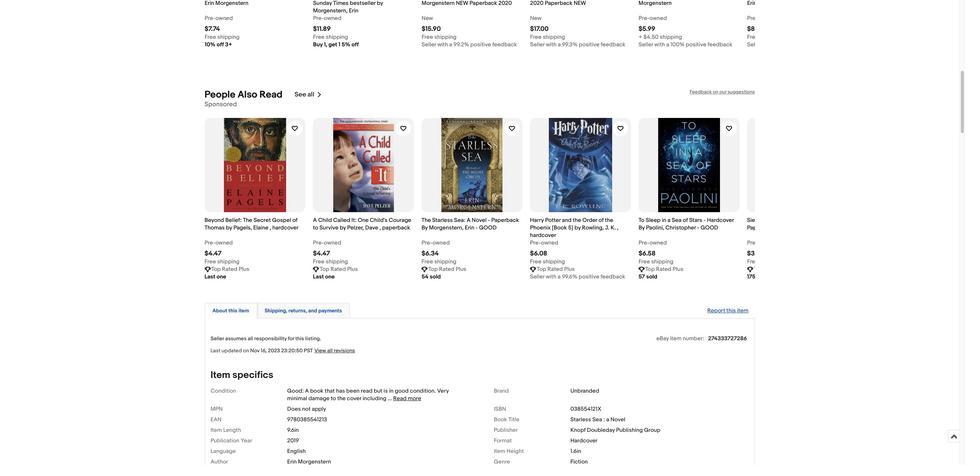 Task type: vqa. For each thing, say whether or not it's contained in the screenshot.


Task type: locate. For each thing, give the bounding box(es) containing it.
1.6in
[[571, 448, 582, 455]]

read right also
[[260, 89, 283, 101]]

starless
[[432, 217, 453, 224], [571, 416, 591, 423]]

seller down $17.00 in the right of the page
[[530, 41, 545, 48]]

new for $15.90
[[422, 15, 433, 22]]

0 horizontal spatial paperback
[[492, 217, 519, 224]]

1 vertical spatial sea
[[593, 416, 602, 423]]

to
[[313, 224, 318, 231], [331, 395, 336, 402]]

5 plus from the left
[[673, 266, 684, 273]]

on left our
[[713, 89, 719, 95]]

2 the from the left
[[422, 217, 431, 224]]

off inside pre-owned $7.74 free shipping 10% off 3+
[[217, 41, 224, 48]]

read down good
[[393, 395, 407, 402]]

0 vertical spatial to
[[313, 224, 318, 231]]

54
[[422, 273, 429, 280]]

one
[[358, 217, 369, 224]]

pre-owned text field up $6.34
[[422, 239, 450, 247]]

2 horizontal spatial ,
[[617, 224, 619, 231]]

this
[[727, 307, 736, 314], [229, 308, 237, 314], [296, 336, 304, 342]]

0 horizontal spatial by
[[226, 224, 232, 231]]

0 horizontal spatial $4.47
[[205, 250, 222, 257]]

0 horizontal spatial read
[[260, 89, 283, 101]]

5 rated from the left
[[656, 266, 672, 273]]

plus inside text field
[[347, 266, 358, 273]]

free
[[205, 33, 216, 41], [313, 33, 325, 41], [422, 33, 433, 41], [530, 33, 542, 41], [748, 33, 759, 41], [205, 258, 216, 265], [313, 258, 325, 265], [422, 258, 433, 265], [530, 258, 542, 265], [639, 258, 650, 265], [747, 258, 759, 265]]

2019
[[287, 437, 299, 445]]

a inside new $15.90 free shipping seller with a 99.2% positive feedback
[[450, 41, 453, 48]]

and right returns,
[[308, 308, 317, 314]]

free shipping text field down $4.47 text box
[[205, 258, 240, 266]]

pre-owned text field up '$3.98' text box
[[747, 239, 776, 247]]

free down $6.34 text field
[[422, 258, 433, 265]]

2 top from the left
[[320, 266, 329, 273]]

good down stars
[[701, 224, 719, 231]]

2 by from the left
[[340, 224, 346, 231]]

does not apply
[[287, 406, 326, 413]]

pre-owned text field up $6.58
[[639, 239, 667, 247]]

siege and storm (the grisha trilogy) - paperback by bardugo, leigh - good
[[747, 217, 845, 231]]

1 the from the left
[[243, 217, 252, 224]]

pre-owned text field up $6.08
[[530, 239, 559, 247]]

free down $6.58 text field
[[639, 258, 650, 265]]

0 horizontal spatial pre-owned text field
[[205, 239, 233, 247]]

pre-owned text field for $6.58
[[639, 239, 667, 247]]

owned up $6.08
[[541, 239, 559, 247]]

1 sold from the left
[[430, 273, 441, 280]]

last one text field down $4.47 text field
[[313, 273, 335, 281]]

1 horizontal spatial in
[[662, 217, 667, 224]]

0 vertical spatial novel
[[472, 217, 487, 224]]

1 horizontal spatial off
[[352, 41, 359, 48]]

top up 175 sold
[[754, 266, 764, 273]]

2 by from the left
[[639, 224, 645, 231]]

1 horizontal spatial last one text field
[[313, 273, 335, 281]]

1 horizontal spatial pre-owned text field
[[313, 15, 342, 22]]

$6.58 text field
[[639, 250, 656, 257]]

report this item
[[708, 307, 749, 314]]

and up 5]
[[562, 217, 572, 224]]

2 sold from the left
[[647, 273, 658, 280]]

last for a child called it: one child's courage to survive by pelzer, dave , paperback
[[313, 273, 324, 280]]

1 vertical spatial hardcover
[[571, 437, 598, 445]]

free down $8.41
[[748, 33, 759, 41]]

positive inside "new $17.00 free shipping seller with a 99.3% positive feedback"
[[579, 41, 600, 48]]

item height
[[494, 448, 524, 455]]

0 horizontal spatial all
[[248, 336, 253, 342]]

4 rated from the left
[[548, 266, 563, 273]]

feedback
[[690, 89, 712, 95]]

0 horizontal spatial new
[[422, 15, 433, 22]]

0 horizontal spatial ,
[[270, 224, 271, 231]]

0 horizontal spatial this
[[229, 308, 237, 314]]

$4.47 text field
[[205, 250, 222, 257]]

sold right 54
[[430, 273, 441, 280]]

3 plus from the left
[[456, 266, 467, 273]]

this right for at bottom
[[296, 336, 304, 342]]

Pre-owned text field
[[313, 15, 342, 22], [205, 239, 233, 247]]

1 horizontal spatial paperback
[[747, 224, 775, 231]]

free inside pre-owned $6.58 free shipping
[[639, 258, 650, 265]]

top up 54 sold
[[429, 266, 438, 273]]

See all text field
[[295, 91, 314, 98]]

rated for to sleep in a sea of stars - hardcover by paolini, christopher - good
[[656, 266, 672, 273]]

novel up 'erin'
[[472, 217, 487, 224]]

hardcover
[[273, 224, 299, 231], [530, 232, 557, 239]]

this for report
[[727, 307, 736, 314]]

pre- up $5.99 'text field'
[[639, 15, 650, 22]]

and inside button
[[308, 308, 317, 314]]

2 off from the left
[[352, 41, 359, 48]]

1 horizontal spatial last one
[[313, 273, 335, 280]]

99.6%
[[562, 273, 578, 280]]

new inside "new $17.00 free shipping seller with a 99.3% positive feedback"
[[530, 15, 542, 22]]

rated inside top rated plus text field
[[331, 266, 346, 273]]

1 new from the left
[[422, 15, 433, 22]]

pre-owned $5.99 + $4.50 shipping seller with a 100% positive feedback
[[639, 15, 733, 48]]

owned up $4.47 text field
[[324, 239, 341, 247]]

1 horizontal spatial new
[[530, 15, 542, 22]]

-
[[488, 217, 490, 224], [704, 217, 706, 224], [842, 217, 844, 224], [476, 224, 478, 231], [698, 224, 700, 231], [824, 224, 826, 231]]

$11.89
[[313, 25, 331, 33]]

pagels,
[[234, 224, 252, 231]]

3 by from the left
[[776, 224, 783, 231]]

the
[[573, 217, 582, 224], [605, 217, 614, 224], [337, 395, 346, 402]]

of up rowling,
[[599, 217, 604, 224]]

plus for to sleep in a sea of stars - hardcover by paolini, christopher - good
[[673, 266, 684, 273]]

0 horizontal spatial of
[[293, 217, 298, 224]]

top rated plus for siege and storm (the grisha trilogy) - paperback by bardugo, leigh - good
[[754, 266, 792, 273]]

shipping inside pre-owned $3.98 free shipping
[[760, 258, 782, 265]]

Free shipping text field
[[422, 33, 457, 41], [205, 258, 240, 266], [313, 258, 348, 266], [422, 258, 457, 266], [747, 258, 782, 266]]

seller inside pre-owned $8.41 free shipping seller with a 99.2% positive feedback
[[748, 41, 762, 48]]

2 , from the left
[[380, 224, 381, 231]]

1 horizontal spatial to
[[331, 395, 336, 402]]

2 horizontal spatial by
[[575, 224, 581, 231]]

condition
[[211, 388, 236, 395]]

0 vertical spatial in
[[662, 217, 667, 224]]

2 horizontal spatial by
[[776, 224, 783, 231]]

2 top rated plus from the left
[[320, 266, 358, 273]]

2 rated from the left
[[331, 266, 346, 273]]

0 horizontal spatial item
[[239, 308, 249, 314]]

2 horizontal spatial item
[[738, 307, 749, 314]]

to inside a child called it: one child's courage to survive by pelzer, dave , paperback
[[313, 224, 318, 231]]

phoenix
[[530, 224, 551, 231]]

0 horizontal spatial hardcover
[[273, 224, 299, 231]]

language
[[211, 448, 236, 455]]

pre-owned text field for $6.08
[[530, 239, 559, 247]]

but
[[374, 388, 383, 395]]

$6.08 text field
[[530, 250, 548, 257]]

plus for harry potter and the order of the phoenix [book 5] by rowling, j. k. , hardcover
[[564, 266, 575, 273]]

this for about
[[229, 308, 237, 314]]

plus for the starless sea: a novel - paperback by morgenstern, erin - good
[[456, 266, 467, 273]]

shipping up 100%
[[660, 33, 682, 41]]

6 rated from the left
[[765, 266, 780, 273]]

last one text field for by
[[205, 273, 226, 281]]

4 top rated plus text field from the left
[[646, 266, 684, 273]]

3 good from the left
[[827, 224, 845, 231]]

3 sold from the left
[[757, 273, 768, 280]]

top rated plus up 175 sold
[[754, 266, 792, 273]]

free inside pre-owned $6.34 free shipping
[[422, 258, 433, 265]]

pre- up $8.41
[[748, 15, 759, 22]]

pre-owned text field for $5.99
[[639, 15, 667, 22]]

1 horizontal spatial by
[[340, 224, 346, 231]]

shipping, returns, and payments
[[265, 308, 342, 314]]

item for item length
[[211, 427, 222, 434]]

owned inside pre-owned $5.99 + $4.50 shipping seller with a 100% positive feedback
[[650, 15, 667, 22]]

1 horizontal spatial all
[[308, 91, 314, 98]]

starless up morgenstern,
[[432, 217, 453, 224]]

top for harry potter and the order of the phoenix [book 5] by rowling, j. k. , hardcover
[[537, 266, 547, 273]]

1 top rated plus text field from the left
[[211, 266, 249, 273]]

0 horizontal spatial the
[[243, 217, 252, 224]]

j.
[[605, 224, 610, 231]]

1 horizontal spatial sold
[[647, 273, 658, 280]]

positive
[[471, 41, 491, 48], [579, 41, 600, 48], [686, 41, 707, 48], [796, 41, 817, 48], [579, 273, 600, 280]]

owned inside pre-owned $7.74 free shipping 10% off 3+
[[216, 15, 233, 22]]

by down "to"
[[639, 224, 645, 231]]

pre- inside pre-owned $8.41 free shipping seller with a 99.2% positive feedback
[[748, 15, 759, 22]]

plus for siege and storm (the grisha trilogy) - paperback by bardugo, leigh - good
[[782, 266, 792, 273]]

owned up $5.99
[[650, 15, 667, 22]]

order
[[583, 217, 598, 224]]

and for shipping, returns, and payments
[[308, 308, 317, 314]]

1 horizontal spatial $4.47
[[313, 250, 330, 257]]

item for report this item
[[738, 307, 749, 314]]

free up "buy"
[[313, 33, 325, 41]]

publishing
[[617, 427, 643, 434]]

1 vertical spatial hardcover
[[530, 232, 557, 239]]

new inside new $15.90 free shipping seller with a 99.2% positive feedback
[[422, 15, 433, 22]]

1 vertical spatial in
[[389, 388, 394, 395]]

2 last one from the left
[[313, 273, 335, 280]]

people also read
[[205, 89, 283, 101]]

free inside new $15.90 free shipping seller with a 99.2% positive feedback
[[422, 33, 433, 41]]

on
[[713, 89, 719, 95], [243, 348, 249, 354]]

3 top rated plus text field from the left
[[537, 266, 575, 273]]

in right 'is'
[[389, 388, 394, 395]]

top down $4.47 text box
[[211, 266, 221, 273]]

0 horizontal spatial novel
[[472, 217, 487, 224]]

shipping down $15.90 text box
[[435, 33, 457, 41]]

1 pre-owned $4.47 free shipping from the left
[[205, 239, 240, 265]]

shipping up buy 1, get 1 5% off text field in the left top of the page
[[326, 33, 348, 41]]

and inside harry potter and the order of the phoenix [book 5] by rowling, j. k. , hardcover pre-owned $6.08 free shipping
[[562, 217, 572, 224]]

to down that
[[331, 395, 336, 402]]

shipping inside pre-owned $6.34 free shipping
[[435, 258, 457, 265]]

all right see
[[308, 91, 314, 98]]

Free shipping text field
[[205, 33, 240, 41], [313, 33, 348, 41], [530, 33, 565, 41], [748, 33, 783, 41], [530, 258, 565, 266], [639, 258, 674, 266]]

1 by from the left
[[422, 224, 428, 231]]

99.2% inside new $15.90 free shipping seller with a 99.2% positive feedback
[[454, 41, 469, 48]]

hardcover right stars
[[707, 217, 734, 224]]

pre- up $6.08 text box
[[530, 239, 541, 247]]

pre-owned text field up $4.47 text box
[[205, 239, 233, 247]]

1 horizontal spatial good
[[701, 224, 719, 231]]

0 vertical spatial pre-owned text field
[[313, 15, 342, 22]]

Top Rated Plus text field
[[211, 266, 249, 273], [429, 266, 467, 273], [537, 266, 575, 273], [646, 266, 684, 273], [754, 266, 792, 273]]

book
[[494, 416, 507, 423]]

top rated plus text field for $6.34
[[429, 266, 467, 273]]

novel
[[472, 217, 487, 224], [611, 416, 626, 423]]

1 vertical spatial novel
[[611, 416, 626, 423]]

the up j.
[[605, 217, 614, 224]]

5]
[[569, 224, 574, 231]]

0 horizontal spatial starless
[[432, 217, 453, 224]]

with inside text box
[[546, 273, 557, 280]]

paperback down siege
[[747, 224, 775, 231]]

good right 'erin'
[[479, 224, 497, 231]]

5 top rated plus text field from the left
[[754, 266, 792, 273]]

1 vertical spatial pre-owned text field
[[205, 239, 233, 247]]

paperback inside the starless sea: a novel - paperback by morgenstern, erin - good
[[492, 217, 519, 224]]

pre- inside pre-owned $7.74 free shipping 10% off 3+
[[205, 15, 216, 22]]

1 plus from the left
[[239, 266, 249, 273]]

1 top from the left
[[211, 266, 221, 273]]

2 top rated plus text field from the left
[[429, 266, 467, 273]]

1 vertical spatial all
[[248, 336, 253, 342]]

1 horizontal spatial a
[[313, 217, 317, 224]]

rated for the starless sea: a novel - paperback by morgenstern, erin - good
[[439, 266, 455, 273]]

top rated plus
[[211, 266, 249, 273], [320, 266, 358, 273], [429, 266, 467, 273], [537, 266, 575, 273], [646, 266, 684, 273], [754, 266, 792, 273]]

pre-
[[205, 15, 216, 22], [313, 15, 324, 22], [639, 15, 650, 22], [748, 15, 759, 22], [205, 239, 216, 247], [313, 239, 324, 247], [422, 239, 433, 247], [530, 239, 541, 247], [639, 239, 650, 247], [747, 239, 758, 247]]

secret
[[254, 217, 271, 224]]

3 top from the left
[[429, 266, 438, 273]]

top rated plus up 54 sold
[[429, 266, 467, 273]]

pre-owned $4.47 free shipping for to
[[313, 239, 348, 265]]

free shipping text field down $6.34
[[422, 258, 457, 266]]

1 good from the left
[[479, 224, 497, 231]]

item down ean
[[211, 427, 222, 434]]

free shipping text field for $8.41
[[748, 33, 783, 41]]

seller down $6.08
[[530, 273, 545, 280]]

1 vertical spatial item
[[211, 427, 222, 434]]

2 horizontal spatial and
[[764, 217, 773, 224]]

owned
[[216, 15, 233, 22], [324, 15, 342, 22], [650, 15, 667, 22], [759, 15, 776, 22], [216, 239, 233, 247], [324, 239, 341, 247], [433, 239, 450, 247], [541, 239, 559, 247], [650, 239, 667, 247], [758, 239, 776, 247]]

2 pre-owned $4.47 free shipping from the left
[[313, 239, 348, 265]]

3 , from the left
[[617, 224, 619, 231]]

top for beyond belief: the secret gospel of thomas by pagels, elaine , hardcover
[[211, 266, 221, 273]]

, right k.
[[617, 224, 619, 231]]

6 plus from the left
[[782, 266, 792, 273]]

shipping
[[217, 33, 240, 41], [326, 33, 348, 41], [435, 33, 457, 41], [543, 33, 565, 41], [660, 33, 682, 41], [760, 33, 783, 41], [217, 258, 240, 265], [326, 258, 348, 265], [435, 258, 457, 265], [543, 258, 565, 265], [652, 258, 674, 265], [760, 258, 782, 265]]

see
[[295, 91, 306, 98]]

New text field
[[422, 15, 433, 22]]

...
[[388, 395, 392, 402]]

mpn
[[211, 406, 223, 413]]

ebay item number: 274333727286
[[657, 335, 747, 342]]

title
[[509, 416, 520, 423]]

shipping down '$3.98' text box
[[760, 258, 782, 265]]

2 horizontal spatial this
[[727, 307, 736, 314]]

group
[[644, 427, 661, 434]]

1 horizontal spatial by
[[639, 224, 645, 231]]

shipping inside pre-owned $5.99 + $4.50 shipping seller with a 100% positive feedback
[[660, 33, 682, 41]]

sold right the 175
[[757, 273, 768, 280]]

rated for a child called it: one child's courage to survive by pelzer, dave , paperback
[[331, 266, 346, 273]]

0 horizontal spatial last one text field
[[205, 273, 226, 281]]

1 horizontal spatial ,
[[380, 224, 381, 231]]

2 of from the left
[[599, 217, 604, 224]]

shipping up 3+
[[217, 33, 240, 41]]

off
[[217, 41, 224, 48], [352, 41, 359, 48]]

starless up knopf
[[571, 416, 591, 423]]

bardugo,
[[784, 224, 807, 231]]

sold inside text field
[[757, 273, 768, 280]]

1 last one from the left
[[205, 273, 226, 280]]

top rated plus text field down pre-owned $3.98 free shipping
[[754, 266, 792, 273]]

1 horizontal spatial of
[[599, 217, 604, 224]]

sponsored
[[205, 101, 237, 108]]

the up 5]
[[573, 217, 582, 224]]

free shipping text field for siege and storm (the grisha trilogy) - paperback by bardugo, leigh - good
[[747, 258, 782, 266]]

a left book
[[305, 388, 309, 395]]

1 one from the left
[[217, 273, 226, 280]]

owned inside pre-owned $6.58 free shipping
[[650, 239, 667, 247]]

0 horizontal spatial pre-owned $4.47 free shipping
[[205, 239, 240, 265]]

0 vertical spatial starless
[[432, 217, 453, 224]]

free down $4.47 text box
[[205, 258, 216, 265]]

k.
[[611, 224, 616, 231]]

to
[[639, 217, 645, 224]]

item right ebay
[[671, 335, 682, 342]]

hardcover inside harry potter and the order of the phoenix [book 5] by rowling, j. k. , hardcover pre-owned $6.08 free shipping
[[530, 232, 557, 239]]

0 vertical spatial hardcover
[[707, 217, 734, 224]]

hardcover down phoenix
[[530, 232, 557, 239]]

1 by from the left
[[226, 224, 232, 231]]

1 off from the left
[[217, 41, 224, 48]]

pre-owned text field for $6.34
[[422, 239, 450, 247]]

1 horizontal spatial read
[[393, 395, 407, 402]]

last one
[[205, 273, 226, 280], [313, 273, 335, 280]]

0 horizontal spatial and
[[308, 308, 317, 314]]

2 plus from the left
[[347, 266, 358, 273]]

feedback
[[493, 41, 517, 48], [601, 41, 626, 48], [708, 41, 733, 48], [818, 41, 843, 48], [601, 273, 626, 280]]

1 horizontal spatial hardcover
[[530, 232, 557, 239]]

4 top rated plus from the left
[[537, 266, 575, 273]]

54 sold
[[422, 273, 441, 280]]

item down format
[[494, 448, 506, 455]]

2 horizontal spatial sold
[[757, 273, 768, 280]]

item for about this item
[[239, 308, 249, 314]]

6 top from the left
[[754, 266, 764, 273]]

last down $4.47 text box
[[205, 273, 215, 280]]

of right gospel
[[293, 217, 298, 224]]

top rated plus for the starless sea: a novel - paperback by morgenstern, erin - good
[[429, 266, 467, 273]]

new up $15.90 text box
[[422, 15, 433, 22]]

isbn
[[494, 406, 506, 413]]

pre- up $7.74 text field
[[205, 15, 216, 22]]

Last one text field
[[205, 273, 226, 281], [313, 273, 335, 281]]

2 new from the left
[[530, 15, 542, 22]]

2 last one text field from the left
[[313, 273, 335, 281]]

0 horizontal spatial the
[[337, 395, 346, 402]]

novel for a
[[472, 217, 487, 224]]

sold right 57 on the bottom
[[647, 273, 658, 280]]

2 horizontal spatial all
[[327, 348, 333, 354]]

0 horizontal spatial by
[[422, 224, 428, 231]]

3 top rated plus from the left
[[429, 266, 467, 273]]

top rated plus for a child called it: one child's courage to survive by pelzer, dave , paperback
[[320, 266, 358, 273]]

owned up $6.34
[[433, 239, 450, 247]]

with
[[438, 41, 448, 48], [546, 41, 557, 48], [655, 41, 665, 48], [763, 41, 774, 48], [546, 273, 557, 280]]

$15.90
[[422, 25, 441, 33]]

4 top from the left
[[537, 266, 547, 273]]

3 of from the left
[[683, 217, 688, 224]]

shipping inside pre-owned $8.41 free shipping seller with a 99.2% positive feedback
[[760, 33, 783, 41]]

top
[[211, 266, 221, 273], [320, 266, 329, 273], [429, 266, 438, 273], [537, 266, 547, 273], [646, 266, 655, 273], [754, 266, 764, 273]]

by inside a child called it: one child's courage to survive by pelzer, dave , paperback
[[340, 224, 346, 231]]

rated for siege and storm (the grisha trilogy) - paperback by bardugo, leigh - good
[[765, 266, 780, 273]]

new up $17.00 text box
[[530, 15, 542, 22]]

more
[[408, 395, 421, 402]]

tab list containing about this item
[[205, 302, 755, 319]]

item right report
[[738, 307, 749, 314]]

the inside good: a book that has been read but is in good condition. very minimal damage to the cover including ...
[[337, 395, 346, 402]]

6 top rated plus from the left
[[754, 266, 792, 273]]

$11.89 text field
[[313, 25, 331, 33]]

2 good from the left
[[701, 224, 719, 231]]

gospel
[[272, 217, 291, 224]]

seller down $4.50
[[639, 41, 654, 48]]

2 99.2% from the left
[[780, 41, 795, 48]]

rated for harry potter and the order of the phoenix [book 5] by rowling, j. k. , hardcover
[[548, 266, 563, 273]]

returns,
[[289, 308, 307, 314]]

good inside 'to sleep in a sea of stars - hardcover by paolini, christopher - good'
[[701, 224, 719, 231]]

hardcover inside 'to sleep in a sea of stars - hardcover by paolini, christopher - good'
[[707, 217, 734, 224]]

274333727286
[[709, 335, 747, 342]]

- down stars
[[698, 224, 700, 231]]

2 vertical spatial item
[[494, 448, 506, 455]]

apply
[[312, 406, 326, 413]]

0 horizontal spatial sea
[[593, 416, 602, 423]]

1 rated from the left
[[222, 266, 237, 273]]

read more
[[393, 395, 421, 402]]

tab list
[[205, 302, 755, 319]]

free inside pre-owned $7.74 free shipping 10% off 3+
[[205, 33, 216, 41]]

listing.
[[305, 336, 321, 342]]

this inside button
[[229, 308, 237, 314]]

3 by from the left
[[575, 224, 581, 231]]

of inside beyond belief: the secret gospel of thomas by pagels, elaine , hardcover
[[293, 217, 298, 224]]

1 horizontal spatial the
[[422, 217, 431, 224]]

0 horizontal spatial good
[[479, 224, 497, 231]]

4 plus from the left
[[564, 266, 575, 273]]

pre- up $11.89
[[313, 15, 324, 22]]

hardcover down gospel
[[273, 224, 299, 231]]

1 vertical spatial starless
[[571, 416, 591, 423]]

owned up '$3.98' text box
[[758, 239, 776, 247]]

1 99.2% from the left
[[454, 41, 469, 48]]

novel for a
[[611, 416, 626, 423]]

5 top rated plus from the left
[[646, 266, 684, 273]]

New text field
[[530, 15, 542, 22]]

rated
[[222, 266, 237, 273], [331, 266, 346, 273], [439, 266, 455, 273], [548, 266, 563, 273], [656, 266, 672, 273], [765, 266, 780, 273]]

2 horizontal spatial good
[[827, 224, 845, 231]]

free inside harry potter and the order of the phoenix [book 5] by rowling, j. k. , hardcover pre-owned $6.08 free shipping
[[530, 258, 542, 265]]

owned inside pre-owned $3.98 free shipping
[[758, 239, 776, 247]]

free down $17.00 in the right of the page
[[530, 33, 542, 41]]

0 vertical spatial on
[[713, 89, 719, 95]]

free shipping text field down '$3.98' text box
[[747, 258, 782, 266]]

top down $4.47 text field
[[320, 266, 329, 273]]

hardcover
[[707, 217, 734, 224], [571, 437, 598, 445]]

and right siege
[[764, 217, 773, 224]]

last left updated
[[211, 348, 221, 354]]

pre- inside pre-owned $3.98 free shipping
[[747, 239, 758, 247]]

0 vertical spatial paperback
[[492, 217, 519, 224]]

1 horizontal spatial and
[[562, 217, 572, 224]]

owned up $7.74 text field
[[216, 15, 233, 22]]

1 vertical spatial on
[[243, 348, 249, 354]]

0 horizontal spatial off
[[217, 41, 224, 48]]

3 rated from the left
[[439, 266, 455, 273]]

a inside good: a book that has been read but is in good condition. very minimal damage to the cover including ...
[[305, 388, 309, 395]]

1 top rated plus from the left
[[211, 266, 249, 273]]

pre-owned text field up $7.74 text field
[[205, 15, 233, 22]]

owned up $11.89 text box
[[324, 15, 342, 22]]

free shipping text field down $4.47 text field
[[313, 258, 348, 266]]

pre- up $3.98
[[747, 239, 758, 247]]

positive inside pre-owned $8.41 free shipping seller with a 99.2% positive feedback
[[796, 41, 817, 48]]

0 horizontal spatial to
[[313, 224, 318, 231]]

5 top from the left
[[646, 266, 655, 273]]

novel inside the starless sea: a novel - paperback by morgenstern, erin - good
[[472, 217, 487, 224]]

1 horizontal spatial hardcover
[[707, 217, 734, 224]]

1 of from the left
[[293, 217, 298, 224]]

publisher
[[494, 427, 518, 434]]

1 , from the left
[[270, 224, 271, 231]]

1 horizontal spatial pre-owned $4.47 free shipping
[[313, 239, 348, 265]]

and for harry potter and the order of the phoenix [book 5] by rowling, j. k. , hardcover pre-owned $6.08 free shipping
[[562, 217, 572, 224]]

shipping inside "new $17.00 free shipping seller with a 99.3% positive feedback"
[[543, 33, 565, 41]]

sea left :
[[593, 416, 602, 423]]

0 horizontal spatial 99.2%
[[454, 41, 469, 48]]

1 vertical spatial paperback
[[747, 224, 775, 231]]

Buy 1, get 1 5% off text field
[[313, 41, 359, 48]]

top rated plus for beyond belief: the secret gospel of thomas by pagels, elaine , hardcover
[[211, 266, 249, 273]]

0 vertical spatial hardcover
[[273, 224, 299, 231]]

175
[[747, 273, 756, 280]]

sea up christopher on the top right of the page
[[672, 217, 682, 224]]

seller inside pre-owned $5.99 + $4.50 shipping seller with a 100% positive feedback
[[639, 41, 654, 48]]

pre-owned $4.47 free shipping up top rated plus text field
[[313, 239, 348, 265]]

sea inside 'to sleep in a sea of stars - hardcover by paolini, christopher - good'
[[672, 217, 682, 224]]

1 last one text field from the left
[[205, 273, 226, 281]]

0 vertical spatial item
[[211, 369, 230, 381]]

top rated plus text field for $6.58
[[646, 266, 684, 273]]

of for $6.58
[[683, 217, 688, 224]]

condition.
[[410, 388, 436, 395]]

:
[[604, 416, 605, 423]]

1 $4.47 from the left
[[205, 250, 222, 257]]

item inside button
[[239, 308, 249, 314]]

a inside the starless sea: a novel - paperback by morgenstern, erin - good
[[467, 217, 471, 224]]

by inside the starless sea: a novel - paperback by morgenstern, erin - good
[[422, 224, 428, 231]]

$5.99 text field
[[639, 25, 656, 33]]

0 horizontal spatial a
[[305, 388, 309, 395]]

pre-owned text field for $4.47
[[205, 239, 233, 247]]

2 $4.47 from the left
[[313, 250, 330, 257]]

payments
[[319, 308, 342, 314]]

Top Rated Plus text field
[[320, 266, 358, 273]]

seller down $8.41
[[748, 41, 762, 48]]

1 vertical spatial to
[[331, 395, 336, 402]]

$6.58
[[639, 250, 656, 257]]

shipping down $6.58
[[652, 258, 674, 265]]

0 vertical spatial sea
[[672, 217, 682, 224]]

positive inside new $15.90 free shipping seller with a 99.2% positive feedback
[[471, 41, 491, 48]]

0 horizontal spatial last one
[[205, 273, 226, 280]]

2 horizontal spatial of
[[683, 217, 688, 224]]

one down $4.47 text field
[[325, 273, 335, 280]]

top down $6.08
[[537, 266, 547, 273]]

off right 5%
[[352, 41, 359, 48]]

Seller with a 99.6% positive feedback text field
[[530, 273, 626, 281]]

free shipping text field for $7.74
[[205, 33, 240, 41]]

top rated plus text field for $4.47
[[211, 266, 249, 273]]

2 horizontal spatial a
[[467, 217, 471, 224]]

top rated plus down $4.47 text field
[[320, 266, 358, 273]]

Pre-owned text field
[[205, 15, 233, 22], [639, 15, 667, 22], [748, 15, 776, 22], [313, 239, 341, 247], [422, 239, 450, 247], [530, 239, 559, 247], [639, 239, 667, 247], [747, 239, 776, 247]]

last one text field down $4.47 text box
[[205, 273, 226, 281]]

christopher
[[666, 224, 696, 231]]

2 vertical spatial all
[[327, 348, 333, 354]]

feedback on our suggestions link
[[690, 89, 755, 95]]

1 horizontal spatial 99.2%
[[780, 41, 795, 48]]

owned down paolini, at the top of the page
[[650, 239, 667, 247]]

off left 3+
[[217, 41, 224, 48]]

pre- inside harry potter and the order of the phoenix [book 5] by rowling, j. k. , hardcover pre-owned $6.08 free shipping
[[530, 239, 541, 247]]

1 horizontal spatial sea
[[672, 217, 682, 224]]

year
[[241, 437, 252, 445]]

1 horizontal spatial one
[[325, 273, 335, 280]]

$4.47 text field
[[313, 250, 330, 257]]

all right view
[[327, 348, 333, 354]]

2 one from the left
[[325, 273, 335, 280]]

of inside 'to sleep in a sea of stars - hardcover by paolini, christopher - good'
[[683, 217, 688, 224]]

0 horizontal spatial sold
[[430, 273, 441, 280]]



Task type: describe. For each thing, give the bounding box(es) containing it.
with inside new $15.90 free shipping seller with a 99.2% positive feedback
[[438, 41, 448, 48]]

Seller with a 99.3% positive feedback text field
[[530, 41, 626, 48]]

free inside "new $17.00 free shipping seller with a 99.3% positive feedback"
[[530, 33, 542, 41]]

paperback inside siege and storm (the grisha trilogy) - paperback by bardugo, leigh - good
[[747, 224, 775, 231]]

, inside a child called it: one child's courage to survive by pelzer, dave , paperback
[[380, 224, 381, 231]]

good inside the starless sea: a novel - paperback by morgenstern, erin - good
[[479, 224, 497, 231]]

shipping,
[[265, 308, 287, 314]]

$6.34
[[422, 250, 439, 257]]

0 horizontal spatial on
[[243, 348, 249, 354]]

publication
[[211, 437, 239, 445]]

1 horizontal spatial this
[[296, 336, 304, 342]]

seller inside new $15.90 free shipping seller with a 99.2% positive feedback
[[422, 41, 436, 48]]

by inside siege and storm (the grisha trilogy) - paperback by bardugo, leigh - good
[[776, 224, 783, 231]]

free inside pre-owned $11.89 free shipping buy 1, get 1 5% off
[[313, 33, 325, 41]]

pre-owned text field for $8.41
[[748, 15, 776, 22]]

of for $4.47
[[293, 217, 298, 224]]

very
[[437, 388, 449, 395]]

1 vertical spatial read
[[393, 395, 407, 402]]

$6.34 text field
[[422, 250, 439, 257]]

2023
[[268, 348, 280, 354]]

top rated plus text field for $6.08
[[537, 266, 575, 273]]

new $17.00 free shipping seller with a 99.3% positive feedback
[[530, 15, 626, 48]]

starless inside the starless sea: a novel - paperback by morgenstern, erin - good
[[432, 217, 453, 224]]

57 sold
[[639, 273, 658, 280]]

item for item specifics
[[211, 369, 230, 381]]

plus for a child called it: one child's courage to survive by pelzer, dave , paperback
[[347, 266, 358, 273]]

top rated plus text field for $3.98
[[754, 266, 792, 273]]

good
[[395, 388, 409, 395]]

pre-owned $6.58 free shipping
[[639, 239, 674, 265]]

top rated plus for to sleep in a sea of stars - hardcover by paolini, christopher - good
[[646, 266, 684, 273]]

the inside the starless sea: a novel - paperback by morgenstern, erin - good
[[422, 217, 431, 224]]

last one for to
[[313, 273, 335, 280]]

pre- up $4.47 text field
[[313, 239, 324, 247]]

top for to sleep in a sea of stars - hardcover by paolini, christopher - good
[[646, 266, 655, 273]]

, inside harry potter and the order of the phoenix [book 5] by rowling, j. k. , hardcover pre-owned $6.08 free shipping
[[617, 224, 619, 231]]

pre-owned $7.74 free shipping 10% off 3+
[[205, 15, 240, 48]]

Seller with a 100% positive feedback text field
[[639, 41, 733, 48]]

specifics
[[233, 369, 273, 381]]

1 horizontal spatial on
[[713, 89, 719, 95]]

paolini,
[[646, 224, 665, 231]]

free shipping text field for the starless sea: a novel - paperback by morgenstern, erin - good
[[422, 258, 457, 266]]

top for the starless sea: a novel - paperback by morgenstern, erin - good
[[429, 266, 438, 273]]

report
[[708, 307, 726, 314]]

9780385541213
[[287, 416, 327, 423]]

sold for $3.98
[[757, 273, 768, 280]]

good inside siege and storm (the grisha trilogy) - paperback by bardugo, leigh - good
[[827, 224, 845, 231]]

free shipping text field for a child called it: one child's courage to survive by pelzer, dave , paperback
[[313, 258, 348, 266]]

english
[[287, 448, 306, 455]]

one for by
[[217, 273, 226, 280]]

free down $4.47 text field
[[313, 258, 325, 265]]

including
[[363, 395, 387, 402]]

- right the sea:
[[488, 217, 490, 224]]

feedback inside new $15.90 free shipping seller with a 99.2% positive feedback
[[493, 41, 517, 48]]

, inside beyond belief: the secret gospel of thomas by pagels, elaine , hardcover
[[270, 224, 271, 231]]

not
[[302, 406, 311, 413]]

0 vertical spatial all
[[308, 91, 314, 98]]

shipping inside pre-owned $6.58 free shipping
[[652, 258, 674, 265]]

called
[[333, 217, 350, 224]]

hardcover inside beyond belief: the secret gospel of thomas by pagels, elaine , hardcover
[[273, 224, 299, 231]]

- right stars
[[704, 217, 706, 224]]

harry
[[530, 217, 544, 224]]

the inside beyond belief: the secret gospel of thomas by pagels, elaine , hardcover
[[243, 217, 252, 224]]

- right 'erin'
[[476, 224, 478, 231]]

pre- inside pre-owned $11.89 free shipping buy 1, get 1 5% off
[[313, 15, 324, 22]]

good:
[[287, 388, 304, 395]]

it:
[[352, 217, 357, 224]]

last one text field for to
[[313, 273, 335, 281]]

about this item
[[213, 308, 249, 314]]

owned inside harry potter and the order of the phoenix [book 5] by rowling, j. k. , hardcover pre-owned $6.08 free shipping
[[541, 239, 559, 247]]

$8.41 text field
[[748, 25, 763, 33]]

a inside "new $17.00 free shipping seller with a 99.3% positive feedback"
[[558, 41, 561, 48]]

pre-owned $11.89 free shipping buy 1, get 1 5% off
[[313, 15, 359, 48]]

one for to
[[325, 273, 335, 280]]

shipping down $4.47 text box
[[217, 258, 240, 265]]

height
[[507, 448, 524, 455]]

57 sold text field
[[639, 273, 658, 281]]

free inside pre-owned $3.98 free shipping
[[747, 258, 759, 265]]

owned up $4.47 text box
[[216, 239, 233, 247]]

rated for beyond belief: the secret gospel of thomas by pagels, elaine , hardcover
[[222, 266, 237, 273]]

2 horizontal spatial the
[[605, 217, 614, 224]]

sold for $6.34
[[430, 273, 441, 280]]

with inside "new $17.00 free shipping seller with a 99.3% positive feedback"
[[546, 41, 557, 48]]

1 horizontal spatial item
[[671, 335, 682, 342]]

a inside pre-owned $8.41 free shipping seller with a 99.2% positive feedback
[[775, 41, 778, 48]]

1 horizontal spatial starless
[[571, 416, 591, 423]]

feedback inside text box
[[601, 273, 626, 280]]

by inside harry potter and the order of the phoenix [book 5] by rowling, j. k. , hardcover pre-owned $6.08 free shipping
[[575, 224, 581, 231]]

175 sold text field
[[747, 273, 768, 281]]

read more button
[[393, 395, 421, 402]]

positive inside pre-owned $5.99 + $4.50 shipping seller with a 100% positive feedback
[[686, 41, 707, 48]]

has
[[336, 388, 345, 395]]

99.3%
[[562, 41, 578, 48]]

3+
[[225, 41, 232, 48]]

to inside good: a book that has been read but is in good condition. very minimal damage to the cover including ...
[[331, 395, 336, 402]]

pre-owned $6.34 free shipping
[[422, 239, 457, 265]]

buy
[[313, 41, 323, 48]]

top for a child called it: one child's courage to survive by pelzer, dave , paperback
[[320, 266, 329, 273]]

a inside a child called it: one child's courage to survive by pelzer, dave , paperback
[[313, 217, 317, 224]]

elaine
[[253, 224, 269, 231]]

off inside pre-owned $11.89 free shipping buy 1, get 1 5% off
[[352, 41, 359, 48]]

rowling,
[[582, 224, 604, 231]]

54 sold text field
[[422, 273, 441, 281]]

last updated on nov 16, 2023 23:20:50 pst view all revisions
[[211, 348, 355, 354]]

175 sold
[[747, 273, 768, 280]]

read
[[361, 388, 373, 395]]

$5.99
[[639, 25, 656, 33]]

shipping inside pre-owned $11.89 free shipping buy 1, get 1 5% off
[[326, 33, 348, 41]]

is
[[384, 388, 388, 395]]

thomas
[[205, 224, 225, 231]]

shipping up top rated plus text field
[[326, 258, 348, 265]]

nov
[[250, 348, 260, 354]]

1 horizontal spatial the
[[573, 217, 582, 224]]

10% off 3+ text field
[[205, 41, 232, 48]]

also
[[238, 89, 257, 101]]

erin
[[465, 224, 475, 231]]

[book
[[552, 224, 567, 231]]

$6.08
[[530, 250, 548, 257]]

item for item height
[[494, 448, 506, 455]]

99.2% inside pre-owned $8.41 free shipping seller with a 99.2% positive feedback
[[780, 41, 795, 48]]

with inside pre-owned $8.41 free shipping seller with a 99.2% positive feedback
[[763, 41, 774, 48]]

seller with a 99.6% positive feedback
[[530, 273, 626, 280]]

suggestions
[[728, 89, 755, 95]]

top rated plus for harry potter and the order of the phoenix [book 5] by rowling, j. k. , hardcover
[[537, 266, 575, 273]]

child's
[[370, 217, 388, 224]]

stars
[[690, 217, 703, 224]]

owned inside pre-owned $8.41 free shipping seller with a 99.2% positive feedback
[[759, 15, 776, 22]]

pre-owned $8.41 free shipping seller with a 99.2% positive feedback
[[748, 15, 843, 48]]

- right leigh
[[824, 224, 826, 231]]

pst
[[304, 348, 313, 354]]

our
[[720, 89, 727, 95]]

about this item button
[[213, 307, 249, 314]]

by inside beyond belief: the secret gospel of thomas by pagels, elaine , hardcover
[[226, 224, 232, 231]]

a child called it: one child's courage to survive by pelzer, dave , paperback
[[313, 217, 412, 231]]

a inside 'to sleep in a sea of stars - hardcover by paolini, christopher - good'
[[668, 217, 671, 224]]

belief:
[[225, 217, 242, 224]]

pre-owned $4.47 free shipping for by
[[205, 239, 240, 265]]

new for $17.00
[[530, 15, 542, 22]]

pre- up $4.47 text box
[[205, 239, 216, 247]]

$17.00 text field
[[530, 25, 549, 33]]

a inside text box
[[558, 273, 561, 280]]

038554121x
[[571, 406, 602, 413]]

grisha
[[803, 217, 820, 224]]

pre- inside pre-owned $6.34 free shipping
[[422, 239, 433, 247]]

responsibility
[[254, 336, 287, 342]]

free shipping text field down $15.90
[[422, 33, 457, 41]]

sold for $6.58
[[647, 273, 658, 280]]

$4.47 for beyond belief: the secret gospel of thomas by pagels, elaine , hardcover
[[205, 250, 222, 257]]

owned inside pre-owned $6.34 free shipping
[[433, 239, 450, 247]]

10%
[[205, 41, 216, 48]]

last for beyond belief: the secret gospel of thomas by pagels, elaine , hardcover
[[205, 273, 215, 280]]

feedback inside "new $17.00 free shipping seller with a 99.3% positive feedback"
[[601, 41, 626, 48]]

pre-owned text field for $7.74
[[205, 15, 233, 22]]

pre- inside pre-owned $6.58 free shipping
[[639, 239, 650, 247]]

pre-owned text field for $4.47
[[313, 239, 341, 247]]

of inside harry potter and the order of the phoenix [book 5] by rowling, j. k. , hardcover pre-owned $6.08 free shipping
[[599, 217, 604, 224]]

assumes
[[225, 336, 247, 342]]

100%
[[671, 41, 685, 48]]

free inside pre-owned $8.41 free shipping seller with a 99.2% positive feedback
[[748, 33, 759, 41]]

Seller with a 99.2% positive feedback text field
[[422, 41, 517, 48]]

$4.50
[[644, 33, 659, 41]]

last one for by
[[205, 273, 226, 280]]

revisions
[[334, 348, 355, 354]]

and inside siege and storm (the grisha trilogy) - paperback by bardugo, leigh - good
[[764, 217, 773, 224]]

plus for beyond belief: the secret gospel of thomas by pagels, elaine , hardcover
[[239, 266, 249, 273]]

to sleep in a sea of stars - hardcover by paolini, christopher - good
[[639, 217, 734, 231]]

positive inside text box
[[579, 273, 600, 280]]

seller inside text box
[[530, 273, 545, 280]]

shipping inside new $15.90 free shipping seller with a 99.2% positive feedback
[[435, 33, 457, 41]]

free shipping text field for beyond belief: the secret gospel of thomas by pagels, elaine , hardcover
[[205, 258, 240, 266]]

$15.90 text field
[[422, 25, 441, 33]]

potter
[[545, 217, 561, 224]]

+ $4.50 shipping text field
[[639, 33, 682, 41]]

item specifics
[[211, 369, 273, 381]]

knopf doubleday publishing group
[[571, 427, 661, 434]]

feedback inside pre-owned $5.99 + $4.50 shipping seller with a 100% positive feedback
[[708, 41, 733, 48]]

shipping inside pre-owned $7.74 free shipping 10% off 3+
[[217, 33, 240, 41]]

in inside 'to sleep in a sea of stars - hardcover by paolini, christopher - good'
[[662, 217, 667, 224]]

unbranded
[[571, 388, 599, 395]]

$8.41
[[748, 25, 763, 33]]

seller inside "new $17.00 free shipping seller with a 99.3% positive feedback"
[[530, 41, 545, 48]]

child
[[318, 217, 332, 224]]

Sponsored text field
[[205, 101, 237, 108]]

free shipping text field for free
[[530, 33, 565, 41]]

morgenstern,
[[429, 224, 464, 231]]

damage
[[309, 395, 330, 402]]

book title
[[494, 416, 520, 423]]

0 horizontal spatial hardcover
[[571, 437, 598, 445]]

Seller with a 99.2% positive feedback text field
[[748, 41, 843, 48]]

top for siege and storm (the grisha trilogy) - paperback by bardugo, leigh - good
[[754, 266, 764, 273]]

pre-owned text field for $3.98
[[747, 239, 776, 247]]

$7.74 text field
[[205, 25, 220, 33]]

feedback inside pre-owned $8.41 free shipping seller with a 99.2% positive feedback
[[818, 41, 843, 48]]

pre- inside pre-owned $5.99 + $4.50 shipping seller with a 100% positive feedback
[[639, 15, 650, 22]]

see all
[[295, 91, 314, 98]]

pre-owned text field for $11.89
[[313, 15, 342, 22]]

by inside 'to sleep in a sea of stars - hardcover by paolini, christopher - good'
[[639, 224, 645, 231]]

view all revisions link
[[313, 347, 355, 354]]

0 vertical spatial read
[[260, 89, 283, 101]]

- right trilogy)
[[842, 217, 844, 224]]

knopf
[[571, 427, 586, 434]]

a inside pre-owned $5.99 + $4.50 shipping seller with a 100% positive feedback
[[667, 41, 670, 48]]

+
[[639, 33, 643, 41]]

beyond belief: the secret gospel of thomas by pagels, elaine , hardcover
[[205, 217, 299, 231]]

owned inside pre-owned $11.89 free shipping buy 1, get 1 5% off
[[324, 15, 342, 22]]

1
[[339, 41, 341, 48]]

shipping inside harry potter and the order of the phoenix [book 5] by rowling, j. k. , hardcover pre-owned $6.08 free shipping
[[543, 258, 565, 265]]

with inside pre-owned $5.99 + $4.50 shipping seller with a 100% positive feedback
[[655, 41, 665, 48]]

sleep
[[646, 217, 661, 224]]

in inside good: a book that has been read but is in good condition. very minimal damage to the cover including ...
[[389, 388, 394, 395]]

$3.98 text field
[[747, 250, 764, 257]]

seller left the assumes
[[211, 336, 224, 342]]

$4.47 for a child called it: one child's courage to survive by pelzer, dave , paperback
[[313, 250, 330, 257]]

57
[[639, 273, 645, 280]]

free shipping text field for $11.89
[[313, 33, 348, 41]]



